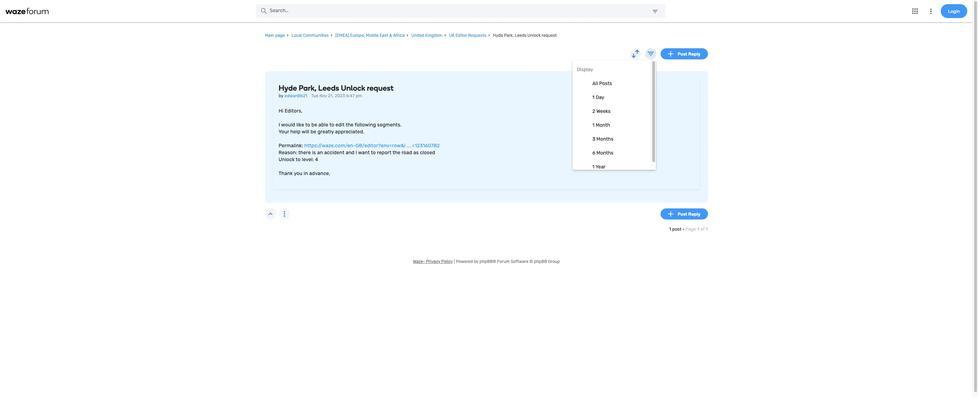 Task type: vqa. For each thing, say whether or not it's contained in the screenshot.
bottommost 05,
no



Task type: locate. For each thing, give the bounding box(es) containing it.
main page link
[[265, 31, 285, 40]]

1 vertical spatial unlock
[[341, 84, 365, 93]]

be right will
[[311, 129, 316, 135]]

the
[[346, 122, 354, 128], [393, 150, 401, 156]]

1 left year
[[593, 164, 595, 170]]

1 horizontal spatial by
[[474, 260, 479, 265]]

1 vertical spatial edwardlb21 link
[[285, 93, 307, 100]]

edit
[[336, 122, 345, 128]]

park, right requests at the left
[[504, 33, 514, 38]]

months right 3
[[597, 137, 614, 143]]

https://waze.com/en-
[[304, 143, 356, 149]]

2 vertical spatial unlock
[[279, 157, 295, 163]]

0 vertical spatial unlock
[[528, 33, 541, 38]]

6 months
[[593, 151, 614, 156]]

nov
[[320, 94, 327, 99]]

1 vertical spatial hyde park, leeds unlock request
[[279, 84, 394, 93]]

edwardlb21 up editors,
[[285, 94, 307, 99]]

you
[[294, 171, 303, 177]]

hyde park, leeds unlock request
[[492, 33, 557, 38], [279, 84, 394, 93]]

the left road in the left of the page
[[393, 150, 401, 156]]

2023
[[335, 94, 345, 99]]

is
[[312, 150, 316, 156]]

0 horizontal spatial edwardlb21
[[285, 94, 307, 99]]

1 vertical spatial the
[[393, 150, 401, 156]]

policy
[[441, 260, 453, 265]]

as
[[414, 150, 419, 156]]

united kingdom
[[411, 33, 443, 38]]

local
[[292, 33, 302, 38]]

1 horizontal spatial park,
[[504, 33, 514, 38]]

group
[[548, 260, 560, 265]]

i would like to be able to edit the following segments. your help will be greatly appreciated.
[[279, 122, 402, 135]]

0 vertical spatial edwardlb21 link
[[601, 87, 624, 92]]

closed
[[420, 150, 435, 156]]

2
[[593, 109, 595, 115]]

0 horizontal spatial leeds
[[318, 84, 339, 93]]

be left the able
[[312, 122, 317, 128]]

1 horizontal spatial the
[[393, 150, 401, 156]]

1 left month
[[593, 123, 595, 129]]

0 vertical spatial months
[[597, 137, 614, 143]]

all
[[593, 81, 598, 87]]

1 vertical spatial leeds
[[318, 84, 339, 93]]

2 horizontal spatial unlock
[[528, 33, 541, 38]]

i
[[356, 150, 357, 156]]

2 weeks
[[593, 109, 611, 115]]

hi editors,
[[279, 108, 303, 114]]

0 vertical spatial leeds
[[515, 33, 527, 38]]

following
[[355, 122, 376, 128]]

hyde up by edwardlb21
[[279, 84, 297, 93]]

4
[[315, 157, 318, 163]]

year
[[596, 164, 606, 170]]

edwardlb21
[[601, 87, 624, 92], [285, 94, 307, 99]]

1 left of
[[697, 227, 699, 232]]

months right the 6
[[597, 151, 614, 156]]

there
[[298, 150, 311, 156]]

1 month
[[593, 123, 610, 129]]

1 vertical spatial by
[[474, 260, 479, 265]]

3
[[593, 137, 595, 143]]

months for 3 months
[[597, 137, 614, 143]]

months for 6 months
[[597, 151, 614, 156]]

&
[[389, 33, 392, 38]]

to left "edit"
[[330, 122, 334, 128]]

leeds inside main content
[[318, 84, 339, 93]]

edwardlb21 link up posts: on the top right of page
[[601, 87, 624, 92]]

1 vertical spatial hyde
[[279, 84, 297, 93]]

0 horizontal spatial the
[[346, 122, 354, 128]]

0 vertical spatial the
[[346, 122, 354, 128]]

1 vertical spatial request
[[367, 84, 394, 93]]

0 horizontal spatial park,
[[299, 84, 317, 93]]

hyde inside main content
[[279, 84, 297, 93]]

1
[[593, 95, 595, 101], [593, 123, 595, 129], [593, 164, 595, 170], [669, 227, 671, 232], [697, 227, 699, 232], [706, 227, 708, 232]]

the up appreciated.
[[346, 122, 354, 128]]

by up hi
[[279, 94, 283, 99]]

1 for 1 year
[[593, 164, 595, 170]]

edwardlb21 link
[[601, 87, 624, 92], [285, 93, 307, 100]]

0 horizontal spatial by
[[279, 94, 283, 99]]

2 months from the top
[[597, 151, 614, 156]]

1 horizontal spatial leeds
[[515, 33, 527, 38]]

hyde
[[493, 33, 503, 38], [279, 84, 297, 93]]

[emea] europe, middle east & africa
[[335, 33, 405, 38]]

https://waze.com/en-gb/editor?env=row&l ... =123160782 link
[[304, 143, 440, 150]]

1 months from the top
[[597, 137, 614, 143]]

hyde park, leeds unlock request main content
[[265, 49, 708, 238]]

accident
[[324, 150, 345, 156]]

to down the https://waze.com/en-gb/editor?env=row&l ... =123160782 link
[[371, 150, 376, 156]]

by
[[279, 94, 283, 99], [474, 260, 479, 265]]

0 vertical spatial hyde park, leeds unlock request
[[492, 33, 557, 38]]

0 horizontal spatial hyde
[[279, 84, 297, 93]]

1 for 1 post   • page 1 of 1
[[669, 227, 671, 232]]

an
[[317, 150, 323, 156]]

east
[[380, 33, 388, 38]]

0 horizontal spatial hyde park, leeds unlock request
[[279, 84, 394, 93]]

europe,
[[350, 33, 365, 38]]

0 vertical spatial request
[[542, 33, 557, 38]]

main
[[265, 33, 274, 38]]

[emea] europe, middle east & africa link
[[335, 31, 405, 40]]

•
[[683, 227, 685, 232]]

edwardlb21 up posts: on the top right of page
[[601, 87, 624, 92]]

united kingdom link
[[411, 31, 443, 40]]

1 left post
[[669, 227, 671, 232]]

edwardlb21 link up editors,
[[285, 93, 307, 100]]

0 vertical spatial edwardlb21
[[601, 87, 624, 92]]

requests
[[468, 33, 486, 38]]

editor
[[456, 33, 467, 38]]

posts:
[[601, 96, 613, 101]]

the inside permalink: https://waze.com/en-gb/editor?env=row&l ... =123160782 reason: there is an accident and i want to report the road as closed unlock to level: 4
[[393, 150, 401, 156]]

hyde park, leeds unlock request inside main content
[[279, 84, 394, 93]]

hi
[[279, 108, 284, 114]]

1 left the day
[[593, 95, 595, 101]]

local communities link
[[292, 31, 329, 40]]

to up will
[[305, 122, 310, 128]]

be
[[312, 122, 317, 128], [311, 129, 316, 135]]

0 horizontal spatial request
[[367, 84, 394, 93]]

hyde right requests at the left
[[493, 33, 503, 38]]

leeds
[[515, 33, 527, 38], [318, 84, 339, 93]]

park, up tue
[[299, 84, 317, 93]]

0 vertical spatial by
[[279, 94, 283, 99]]

0 vertical spatial hyde
[[493, 33, 503, 38]]

by left phpbb®
[[474, 260, 479, 265]]

want
[[358, 150, 370, 156]]

1 vertical spatial months
[[597, 151, 614, 156]]

would
[[281, 122, 295, 128]]

1 day
[[593, 95, 605, 101]]

united
[[411, 33, 424, 38]]

park, inside main content
[[299, 84, 317, 93]]

park,
[[504, 33, 514, 38], [299, 84, 317, 93]]

1 vertical spatial park,
[[299, 84, 317, 93]]

like
[[297, 122, 304, 128]]

phpbb
[[534, 260, 547, 265]]

able
[[319, 122, 328, 128]]

1 horizontal spatial hyde park, leeds unlock request
[[492, 33, 557, 38]]

0 horizontal spatial unlock
[[279, 157, 295, 163]]

waze- privacy policy | powered by phpbb® forum software © phpbb group
[[413, 260, 560, 265]]

...
[[407, 143, 411, 149]]



Task type: describe. For each thing, give the bounding box(es) containing it.
by edwardlb21
[[279, 94, 307, 99]]

page
[[275, 33, 285, 38]]

1 horizontal spatial edwardlb21 link
[[601, 87, 624, 92]]

thank you in advance,
[[279, 171, 330, 177]]

0 vertical spatial park,
[[504, 33, 514, 38]]

africa
[[393, 33, 405, 38]]

pm
[[356, 94, 362, 99]]

|
[[454, 260, 455, 265]]

communities
[[303, 33, 329, 38]]

in
[[304, 171, 308, 177]]

1 horizontal spatial edwardlb21
[[601, 87, 624, 92]]

©
[[530, 260, 533, 265]]

help
[[290, 129, 301, 135]]

display all posts
[[577, 67, 612, 87]]

road
[[402, 150, 412, 156]]

unlock inside permalink: https://waze.com/en-gb/editor?env=row&l ... =123160782 reason: there is an accident and i want to report the road as closed unlock to level: 4
[[279, 157, 295, 163]]

post
[[672, 227, 682, 232]]

waze-
[[413, 260, 425, 265]]

=123160782
[[412, 143, 440, 149]]

1 right of
[[706, 227, 708, 232]]

editors,
[[285, 108, 303, 114]]

permalink: https://waze.com/en-gb/editor?env=row&l ... =123160782 reason: there is an accident and i want to report the road as closed unlock to level: 4
[[279, 143, 440, 163]]

21,
[[328, 94, 334, 99]]

page
[[686, 227, 696, 232]]

the inside i would like to be able to edit the following segments. your help will be greatly appreciated.
[[346, 122, 354, 128]]

your
[[279, 129, 289, 135]]

uk editor requests link
[[449, 31, 486, 40]]

6
[[593, 151, 596, 156]]

report
[[377, 150, 392, 156]]

tue
[[311, 94, 318, 99]]

uk
[[449, 33, 455, 38]]

of
[[701, 227, 705, 232]]

1 for 1 month
[[593, 123, 595, 129]]

appreciated.
[[335, 129, 364, 135]]

permalink:
[[279, 143, 303, 149]]

0 horizontal spatial edwardlb21 link
[[285, 93, 307, 100]]

waze- privacy policy link
[[413, 260, 453, 265]]

kingdom
[[425, 33, 443, 38]]

and
[[346, 150, 355, 156]]

request inside main content
[[367, 84, 394, 93]]

greatly
[[318, 129, 334, 135]]

1 year
[[593, 164, 606, 170]]

local communities
[[292, 33, 329, 38]]

powered
[[456, 260, 473, 265]]

[emea]
[[335, 33, 349, 38]]

i
[[279, 122, 280, 128]]

reason:
[[279, 150, 297, 156]]

segments.
[[377, 122, 402, 128]]

gb/editor?env=row&l
[[356, 143, 406, 149]]

6:47
[[346, 94, 355, 99]]

level:
[[302, 157, 314, 163]]

1 post   • page 1 of 1
[[669, 227, 708, 232]]

middle
[[366, 33, 379, 38]]

1 horizontal spatial unlock
[[341, 84, 365, 93]]

to down there
[[296, 157, 301, 163]]

day
[[596, 95, 605, 101]]

1 horizontal spatial hyde
[[493, 33, 503, 38]]

will
[[302, 129, 309, 135]]

1 vertical spatial be
[[311, 129, 316, 135]]

thank
[[279, 171, 293, 177]]

posts
[[599, 81, 612, 87]]

tue nov 21, 2023 6:47 pm
[[311, 94, 362, 99]]

advance,
[[309, 171, 330, 177]]

display
[[577, 67, 593, 73]]

uk editor requests
[[449, 33, 486, 38]]

phpbb®
[[480, 260, 496, 265]]

month
[[596, 123, 610, 129]]

by inside hyde park, leeds unlock request main content
[[279, 94, 283, 99]]

1 horizontal spatial request
[[542, 33, 557, 38]]

3 months
[[593, 137, 614, 143]]

privacy
[[426, 260, 440, 265]]

0 vertical spatial be
[[312, 122, 317, 128]]

weeks
[[597, 109, 611, 115]]

1 for 1 day
[[593, 95, 595, 101]]

forum
[[497, 260, 510, 265]]

1 vertical spatial edwardlb21
[[285, 94, 307, 99]]

software
[[511, 260, 529, 265]]



